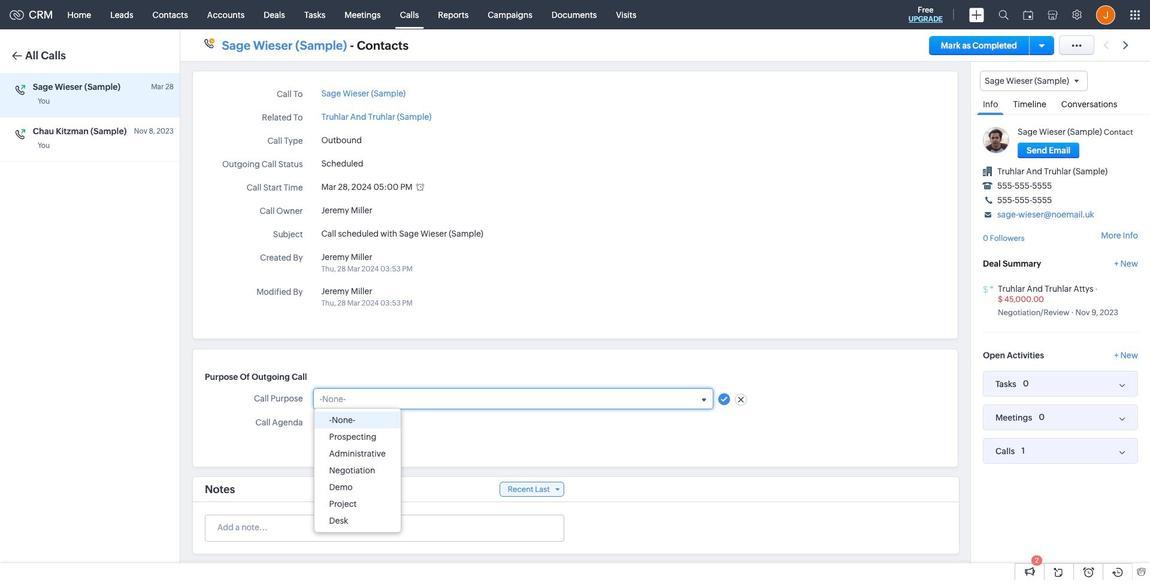 Task type: describe. For each thing, give the bounding box(es) containing it.
search image
[[999, 10, 1009, 20]]

create menu image
[[970, 7, 985, 22]]

calendar image
[[1024, 10, 1034, 19]]

previous record image
[[1104, 41, 1109, 49]]

profile element
[[1090, 0, 1123, 29]]

profile image
[[1097, 5, 1116, 24]]

search element
[[992, 0, 1016, 29]]



Task type: locate. For each thing, give the bounding box(es) containing it.
next record image
[[1124, 41, 1132, 49]]

Add a note... field
[[206, 521, 563, 533]]

tree
[[314, 409, 401, 532]]

create menu element
[[963, 0, 992, 29]]

None button
[[1018, 143, 1080, 158]]

logo image
[[10, 10, 24, 19]]

None field
[[980, 71, 1088, 91], [314, 389, 713, 409], [980, 71, 1088, 91], [314, 389, 713, 409]]



Task type: vqa. For each thing, say whether or not it's contained in the screenshot.
bottom Call Type
no



